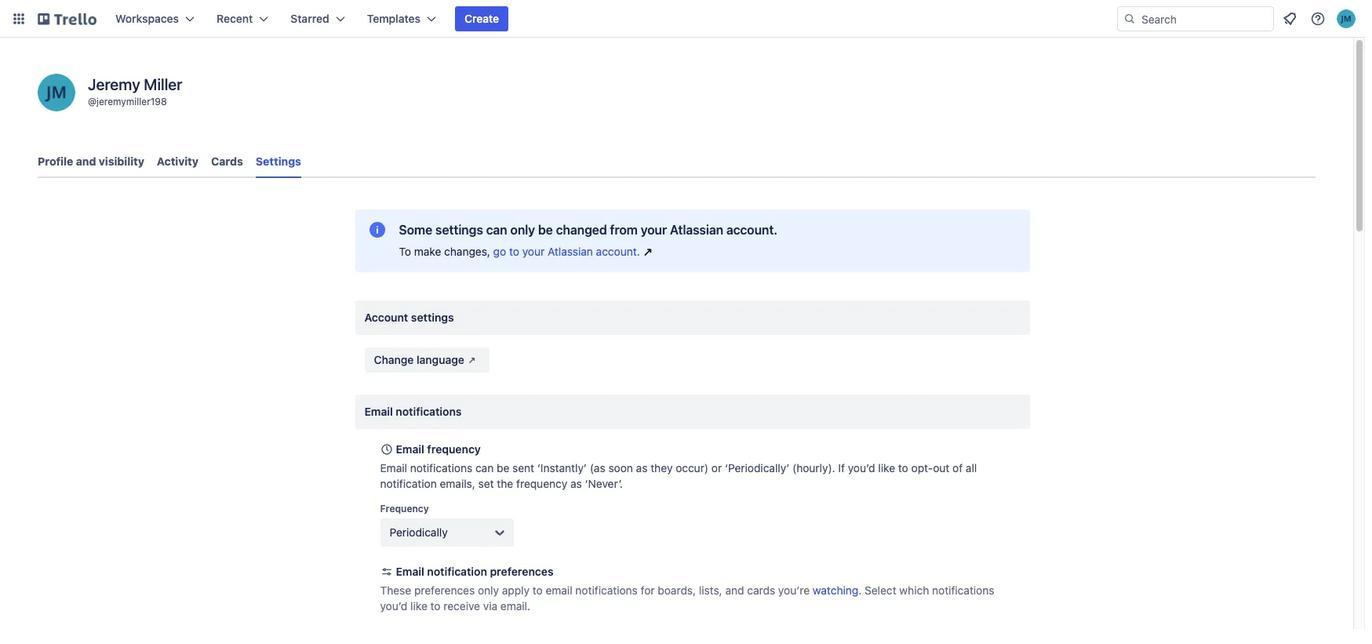 Task type: vqa. For each thing, say whether or not it's contained in the screenshot.
Email for Email notifications
yes



Task type: locate. For each thing, give the bounding box(es) containing it.
and right profile
[[76, 155, 96, 168]]

0 horizontal spatial like
[[410, 599, 427, 613]]

recent button
[[207, 6, 278, 31]]

'never'.
[[585, 477, 623, 490]]

periodically
[[390, 526, 448, 539]]

0 vertical spatial notification
[[380, 477, 437, 490]]

you'd inside . select which notifications you'd like to receive via email.
[[380, 599, 408, 613]]

frequency down sent
[[516, 477, 567, 490]]

0 vertical spatial settings
[[435, 223, 483, 237]]

email notifications
[[364, 405, 462, 418]]

0 vertical spatial your
[[641, 223, 667, 237]]

to left opt-
[[898, 461, 908, 475]]

1 horizontal spatial account.
[[726, 223, 778, 237]]

to
[[509, 245, 519, 258], [898, 461, 908, 475], [533, 584, 543, 597], [430, 599, 441, 613]]

jeremy miller @ jeremymiller198
[[88, 75, 182, 107]]

settings
[[435, 223, 483, 237], [411, 311, 454, 324]]

1 vertical spatial can
[[475, 461, 494, 475]]

change language
[[374, 353, 464, 366]]

1 horizontal spatial and
[[725, 584, 744, 597]]

email notifications can be sent 'instantly' (as soon as they occur) or 'periodically' (hourly). if you'd like to opt-out of all notification emails, set the frequency as 'never'.
[[380, 461, 977, 490]]

(hourly).
[[792, 461, 835, 475]]

notifications
[[396, 405, 462, 418], [410, 461, 472, 475], [575, 584, 638, 597], [932, 584, 994, 597]]

'instantly'
[[537, 461, 587, 475]]

you'd inside email notifications can be sent 'instantly' (as soon as they occur) or 'periodically' (hourly). if you'd like to opt-out of all notification emails, set the frequency as 'never'.
[[848, 461, 875, 475]]

0 horizontal spatial atlassian
[[548, 245, 593, 258]]

boards,
[[658, 584, 696, 597]]

email inside email notifications can be sent 'instantly' (as soon as they occur) or 'periodically' (hourly). if you'd like to opt-out of all notification emails, set the frequency as 'never'.
[[380, 461, 407, 475]]

language
[[417, 353, 464, 366]]

email.
[[501, 599, 530, 613]]

only up via
[[478, 584, 499, 597]]

email up "frequency"
[[380, 461, 407, 475]]

1 horizontal spatial be
[[538, 223, 553, 237]]

and
[[76, 155, 96, 168], [725, 584, 744, 597]]

frequency up emails,
[[427, 443, 481, 456]]

you'd right if
[[848, 461, 875, 475]]

as
[[636, 461, 648, 475], [570, 477, 582, 490]]

1 vertical spatial frequency
[[516, 477, 567, 490]]

1 horizontal spatial like
[[878, 461, 895, 475]]

0 vertical spatial you'd
[[848, 461, 875, 475]]

jeremymiller198
[[97, 96, 167, 107]]

0 vertical spatial account.
[[726, 223, 778, 237]]

1 vertical spatial like
[[410, 599, 427, 613]]

0 horizontal spatial account.
[[596, 245, 640, 258]]

your right from
[[641, 223, 667, 237]]

0 vertical spatial frequency
[[427, 443, 481, 456]]

can up set
[[475, 461, 494, 475]]

switch to… image
[[11, 11, 27, 27]]

1 vertical spatial preferences
[[414, 584, 475, 597]]

you'd down these
[[380, 599, 408, 613]]

0 vertical spatial preferences
[[490, 565, 554, 578]]

go
[[493, 245, 506, 258]]

notifications right which at the right bottom
[[932, 584, 994, 597]]

create
[[465, 12, 499, 25]]

starred
[[291, 12, 329, 25]]

0 horizontal spatial as
[[570, 477, 582, 490]]

notifications down email frequency on the bottom of page
[[410, 461, 472, 475]]

watching link
[[813, 584, 859, 597]]

0 horizontal spatial be
[[497, 461, 509, 475]]

0 vertical spatial can
[[486, 223, 507, 237]]

1 horizontal spatial preferences
[[490, 565, 554, 578]]

like left opt-
[[878, 461, 895, 475]]

settings up changes,
[[435, 223, 483, 237]]

to left 'receive'
[[430, 599, 441, 613]]

email up these
[[396, 565, 424, 578]]

notification up 'receive'
[[427, 565, 487, 578]]

atlassian down changed at the left top of the page
[[548, 245, 593, 258]]

account.
[[726, 223, 778, 237], [596, 245, 640, 258]]

like down these
[[410, 599, 427, 613]]

1 vertical spatial be
[[497, 461, 509, 475]]

can up go
[[486, 223, 507, 237]]

0 vertical spatial be
[[538, 223, 553, 237]]

notifications up email frequency on the bottom of page
[[396, 405, 462, 418]]

make
[[414, 245, 441, 258]]

only up 'go to your atlassian account.'
[[510, 223, 535, 237]]

you'd
[[848, 461, 875, 475], [380, 599, 408, 613]]

frequency
[[380, 503, 429, 515]]

1 vertical spatial you'd
[[380, 599, 408, 613]]

cards
[[747, 584, 775, 597]]

be inside email notifications can be sent 'instantly' (as soon as they occur) or 'periodically' (hourly). if you'd like to opt-out of all notification emails, set the frequency as 'never'.
[[497, 461, 509, 475]]

1 vertical spatial settings
[[411, 311, 454, 324]]

notification up "frequency"
[[380, 477, 437, 490]]

0 horizontal spatial your
[[522, 245, 545, 258]]

via
[[483, 599, 498, 613]]

1 horizontal spatial atlassian
[[670, 223, 723, 237]]

as down "'instantly'"
[[570, 477, 582, 490]]

1 horizontal spatial you'd
[[848, 461, 875, 475]]

be
[[538, 223, 553, 237], [497, 461, 509, 475]]

(as
[[590, 461, 605, 475]]

some settings can only be changed from your atlassian account.
[[399, 223, 778, 237]]

they
[[651, 461, 673, 475]]

profile and visibility link
[[38, 148, 144, 176]]

0 horizontal spatial you'd
[[380, 599, 408, 613]]

email down email notifications
[[396, 443, 424, 456]]

and right the lists,
[[725, 584, 744, 597]]

email
[[364, 405, 393, 418], [396, 443, 424, 456], [380, 461, 407, 475], [396, 565, 424, 578]]

notifications inside email notifications can be sent 'instantly' (as soon as they occur) or 'periodically' (hourly). if you'd like to opt-out of all notification emails, set the frequency as 'never'.
[[410, 461, 472, 475]]

to make changes,
[[399, 245, 493, 258]]

visibility
[[99, 155, 144, 168]]

changed
[[556, 223, 607, 237]]

can inside email notifications can be sent 'instantly' (as soon as they occur) or 'periodically' (hourly). if you'd like to opt-out of all notification emails, set the frequency as 'never'.
[[475, 461, 494, 475]]

.
[[859, 584, 862, 597]]

. select which notifications you'd like to receive via email.
[[380, 584, 994, 613]]

1 horizontal spatial frequency
[[516, 477, 567, 490]]

email down change
[[364, 405, 393, 418]]

0 horizontal spatial and
[[76, 155, 96, 168]]

select
[[865, 584, 897, 597]]

settings up language at the bottom left of page
[[411, 311, 454, 324]]

profile
[[38, 155, 73, 168]]

these preferences only apply to email notifications for boards, lists, and cards you're watching
[[380, 584, 859, 597]]

settings link
[[256, 148, 301, 178]]

be up 'go to your atlassian account.'
[[538, 223, 553, 237]]

0 vertical spatial like
[[878, 461, 895, 475]]

miller
[[144, 75, 182, 93]]

be up the
[[497, 461, 509, 475]]

your right go
[[522, 245, 545, 258]]

0 horizontal spatial only
[[478, 584, 499, 597]]

to inside . select which notifications you'd like to receive via email.
[[430, 599, 441, 613]]

atlassian right from
[[670, 223, 723, 237]]

your
[[641, 223, 667, 237], [522, 245, 545, 258]]

back to home image
[[38, 6, 97, 31]]

0 vertical spatial as
[[636, 461, 648, 475]]

0 vertical spatial and
[[76, 155, 96, 168]]

if
[[838, 461, 845, 475]]

activity
[[157, 155, 198, 168]]

frequency
[[427, 443, 481, 456], [516, 477, 567, 490]]

preferences
[[490, 565, 554, 578], [414, 584, 475, 597]]

1 vertical spatial notification
[[427, 565, 487, 578]]

preferences up 'receive'
[[414, 584, 475, 597]]

settings for some
[[435, 223, 483, 237]]

0 vertical spatial atlassian
[[670, 223, 723, 237]]

as left they
[[636, 461, 648, 475]]

starred button
[[281, 6, 354, 31]]

to left email
[[533, 584, 543, 597]]

apply
[[502, 584, 530, 597]]

preferences up apply
[[490, 565, 554, 578]]

like inside . select which notifications you'd like to receive via email.
[[410, 599, 427, 613]]

account settings
[[364, 311, 454, 324]]

only
[[510, 223, 535, 237], [478, 584, 499, 597]]

1 horizontal spatial your
[[641, 223, 667, 237]]

to right go
[[509, 245, 519, 258]]

0 notifications image
[[1280, 9, 1299, 28]]

templates button
[[358, 6, 446, 31]]

can
[[486, 223, 507, 237], [475, 461, 494, 475]]

atlassian
[[670, 223, 723, 237], [548, 245, 593, 258]]

go to your atlassian account. link
[[493, 244, 656, 260]]

from
[[610, 223, 638, 237]]

1 vertical spatial only
[[478, 584, 499, 597]]

search image
[[1124, 13, 1136, 25]]

1 horizontal spatial only
[[510, 223, 535, 237]]

notifications inside . select which notifications you'd like to receive via email.
[[932, 584, 994, 597]]

notification
[[380, 477, 437, 490], [427, 565, 487, 578]]

like
[[878, 461, 895, 475], [410, 599, 427, 613]]

1 vertical spatial atlassian
[[548, 245, 593, 258]]



Task type: describe. For each thing, give the bounding box(es) containing it.
for
[[641, 584, 655, 597]]

you're
[[778, 584, 810, 597]]

Search field
[[1136, 7, 1273, 31]]

email
[[546, 584, 572, 597]]

lists,
[[699, 584, 722, 597]]

go to your atlassian account.
[[493, 245, 640, 258]]

to inside email notifications can be sent 'instantly' (as soon as they occur) or 'periodically' (hourly). if you'd like to opt-out of all notification emails, set the frequency as 'never'.
[[898, 461, 908, 475]]

settings for account
[[411, 311, 454, 324]]

create button
[[455, 6, 509, 31]]

emails,
[[440, 477, 475, 490]]

email for email notifications
[[364, 405, 393, 418]]

like inside email notifications can be sent 'instantly' (as soon as they occur) or 'periodically' (hourly). if you'd like to opt-out of all notification emails, set the frequency as 'never'.
[[878, 461, 895, 475]]

profile and visibility
[[38, 155, 144, 168]]

watching
[[813, 584, 859, 597]]

receive
[[444, 599, 480, 613]]

occur)
[[676, 461, 709, 475]]

email notification preferences
[[396, 565, 554, 578]]

account
[[364, 311, 408, 324]]

1 vertical spatial and
[[725, 584, 744, 597]]

all
[[966, 461, 977, 475]]

change language link
[[364, 348, 489, 373]]

activity link
[[157, 148, 198, 176]]

frequency inside email notifications can be sent 'instantly' (as soon as they occur) or 'periodically' (hourly). if you'd like to opt-out of all notification emails, set the frequency as 'never'.
[[516, 477, 567, 490]]

0 vertical spatial only
[[510, 223, 535, 237]]

changes,
[[444, 245, 490, 258]]

@
[[88, 96, 97, 107]]

jeremy
[[88, 75, 140, 93]]

workspaces
[[115, 12, 179, 25]]

notification inside email notifications can be sent 'instantly' (as soon as they occur) or 'periodically' (hourly). if you'd like to opt-out of all notification emails, set the frequency as 'never'.
[[380, 477, 437, 490]]

email for email notifications can be sent 'instantly' (as soon as they occur) or 'periodically' (hourly). if you'd like to opt-out of all notification emails, set the frequency as 'never'.
[[380, 461, 407, 475]]

can for notifications
[[475, 461, 494, 475]]

set
[[478, 477, 494, 490]]

opt-
[[911, 461, 933, 475]]

which
[[899, 584, 929, 597]]

sm image
[[464, 352, 480, 368]]

or
[[712, 461, 722, 475]]

1 vertical spatial as
[[570, 477, 582, 490]]

'periodically'
[[725, 461, 789, 475]]

atlassian inside go to your atlassian account. link
[[548, 245, 593, 258]]

of
[[953, 461, 963, 475]]

email frequency
[[396, 443, 481, 456]]

cards link
[[211, 148, 243, 176]]

0 horizontal spatial frequency
[[427, 443, 481, 456]]

email for email notification preferences
[[396, 565, 424, 578]]

notifications left for
[[575, 584, 638, 597]]

jeremy miller (jeremymiller198) image
[[1337, 9, 1356, 28]]

settings
[[256, 155, 301, 168]]

cards
[[211, 155, 243, 168]]

can for settings
[[486, 223, 507, 237]]

sent
[[512, 461, 534, 475]]

primary element
[[0, 0, 1365, 38]]

email for email frequency
[[396, 443, 424, 456]]

to
[[399, 245, 411, 258]]

some
[[399, 223, 432, 237]]

templates
[[367, 12, 421, 25]]

open information menu image
[[1310, 11, 1326, 27]]

change
[[374, 353, 414, 366]]

workspaces button
[[106, 6, 204, 31]]

the
[[497, 477, 513, 490]]

these
[[380, 584, 411, 597]]

1 vertical spatial your
[[522, 245, 545, 258]]

soon
[[608, 461, 633, 475]]

recent
[[217, 12, 253, 25]]

0 horizontal spatial preferences
[[414, 584, 475, 597]]

out
[[933, 461, 950, 475]]

1 horizontal spatial as
[[636, 461, 648, 475]]

1 vertical spatial account.
[[596, 245, 640, 258]]

jeremy miller (jeremymiller198) image
[[38, 74, 75, 111]]



